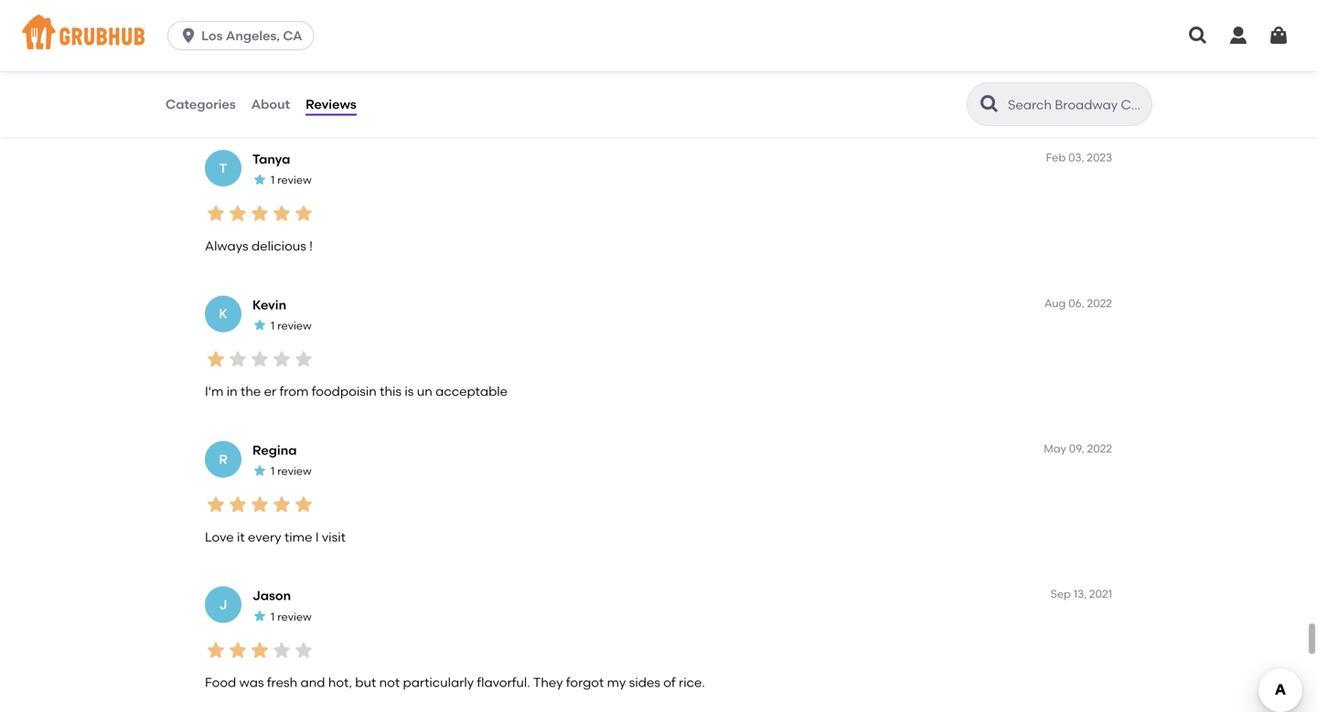 Task type: locate. For each thing, give the bounding box(es) containing it.
1 for tanya
[[271, 174, 275, 187]]

i left angeles,
[[221, 15, 225, 30]]

food
[[205, 93, 236, 108], [205, 675, 236, 691]]

1 down tanya
[[271, 174, 275, 187]]

categories
[[166, 96, 236, 112]]

1 review down "jason"
[[271, 610, 312, 624]]

i'm in the er from foodpoisin this is un acceptable
[[205, 384, 508, 399]]

!
[[309, 238, 313, 254]]

09,
[[1069, 442, 1085, 455]]

4 1 review from the top
[[271, 610, 312, 624]]

about
[[251, 96, 290, 112]]

may 09, 2022
[[1044, 442, 1112, 455]]

1 vertical spatial is
[[405, 384, 414, 399]]

fresh
[[267, 675, 297, 691]]

2021
[[1089, 588, 1112, 601]]

review
[[277, 174, 312, 187], [277, 319, 312, 332], [277, 465, 312, 478], [277, 610, 312, 624]]

2022
[[1087, 297, 1112, 310], [1087, 442, 1112, 455]]

1 vertical spatial food
[[205, 675, 236, 691]]

1
[[271, 174, 275, 187], [271, 319, 275, 332], [271, 465, 275, 478], [271, 610, 275, 624]]

good
[[297, 93, 330, 108]]

search icon image
[[979, 93, 1001, 115]]

1 2022 from the top
[[1087, 297, 1112, 310]]

and
[[300, 675, 325, 691]]

1 review down regina
[[271, 465, 312, 478]]

1 down regina
[[271, 465, 275, 478]]

los angeles, ca button
[[167, 21, 322, 50]]

3 1 from the top
[[271, 465, 275, 478]]

1 review
[[271, 174, 312, 187], [271, 319, 312, 332], [271, 465, 312, 478], [271, 610, 312, 624]]

1 food from the top
[[205, 93, 236, 108]]

star icon image
[[205, 57, 227, 79], [227, 57, 249, 79], [249, 57, 271, 79], [271, 57, 293, 79], [293, 57, 315, 79], [252, 172, 267, 187], [205, 203, 227, 225], [227, 203, 249, 225], [249, 203, 271, 225], [271, 203, 293, 225], [293, 203, 315, 225], [252, 318, 267, 333], [205, 348, 227, 370], [227, 348, 249, 370], [249, 348, 271, 370], [271, 348, 293, 370], [293, 348, 315, 370], [252, 464, 267, 478], [205, 494, 227, 516], [227, 494, 249, 516], [249, 494, 271, 516], [271, 494, 293, 516], [293, 494, 315, 516], [252, 609, 267, 624], [205, 640, 227, 662], [227, 640, 249, 662], [249, 640, 271, 662], [271, 640, 293, 662], [293, 640, 315, 662]]

3 review from the top
[[277, 465, 312, 478]]

0 vertical spatial food
[[205, 93, 236, 108]]

visit
[[322, 529, 346, 545]]

aug 06, 2022
[[1044, 297, 1112, 310]]

may
[[1044, 442, 1066, 455]]

2 1 from the top
[[271, 319, 275, 332]]

feb 03, 2023
[[1046, 151, 1112, 164]]

1 1 from the top
[[271, 174, 275, 187]]

rice.
[[679, 675, 705, 691]]

the
[[241, 384, 261, 399]]

about button
[[250, 71, 291, 137]]

1 for regina
[[271, 465, 275, 478]]

4 1 from the top
[[271, 610, 275, 624]]

3 1 review from the top
[[271, 465, 312, 478]]

categories button
[[165, 71, 237, 137]]

review for tanya
[[277, 174, 312, 187]]

reviews
[[306, 96, 357, 112]]

is
[[239, 93, 248, 108], [405, 384, 414, 399]]

1 down "jason"
[[271, 610, 275, 624]]

0 horizontal spatial is
[[239, 93, 248, 108]]

1 review down tanya
[[271, 174, 312, 187]]

i
[[221, 15, 225, 30], [315, 529, 319, 545]]

1 vertical spatial 2022
[[1087, 442, 1112, 455]]

1 1 review from the top
[[271, 174, 312, 187]]

0 vertical spatial 2022
[[1087, 297, 1112, 310]]

1 down kevin on the top
[[271, 319, 275, 332]]

food left about
[[205, 93, 236, 108]]

1 review from the top
[[277, 174, 312, 187]]

review down regina
[[277, 465, 312, 478]]

2 review from the top
[[277, 319, 312, 332]]

sep 13, 2021
[[1051, 588, 1112, 601]]

i left visit
[[315, 529, 319, 545]]

hot,
[[328, 675, 352, 691]]

Search Broadway Cuisine search field
[[1006, 96, 1146, 113]]

2022 right 06, at the right
[[1087, 297, 1112, 310]]

1 vertical spatial i
[[315, 529, 319, 545]]

4 review from the top
[[277, 610, 312, 624]]

2 food from the top
[[205, 675, 236, 691]]

food for food was fresh and hot, but not particularly flavorful. they forgot my sides of rice.
[[205, 675, 236, 691]]

love
[[205, 529, 234, 545]]

review down tanya
[[277, 174, 312, 187]]

time
[[284, 529, 312, 545]]

2022 right 09,
[[1087, 442, 1112, 455]]

1 review for kevin
[[271, 319, 312, 332]]

is left un
[[405, 384, 414, 399]]

in
[[227, 384, 238, 399]]

not
[[379, 675, 400, 691]]

2 1 review from the top
[[271, 319, 312, 332]]

top
[[271, 28, 290, 41]]

reviewer
[[293, 28, 338, 41]]

review for regina
[[277, 465, 312, 478]]

delicious
[[252, 238, 306, 254]]

06,
[[1069, 297, 1085, 310]]

aug
[[1044, 297, 1066, 310]]

love it every time i visit
[[205, 529, 346, 545]]

2 2022 from the top
[[1087, 442, 1112, 455]]

food was fresh and hot, but not particularly flavorful. they forgot my sides of rice.
[[205, 675, 705, 691]]

1 review down kevin on the top
[[271, 319, 312, 332]]

1 horizontal spatial i
[[315, 529, 319, 545]]

food left was
[[205, 675, 236, 691]]

is left about
[[239, 93, 248, 108]]

but
[[355, 675, 376, 691]]

main navigation navigation
[[0, 0, 1317, 71]]

0 vertical spatial i
[[221, 15, 225, 30]]

of
[[663, 675, 676, 691]]

03,
[[1068, 151, 1084, 164]]

review down "jason"
[[277, 610, 312, 624]]

review down kevin on the top
[[277, 319, 312, 332]]

it
[[237, 529, 245, 545]]

svg image
[[1187, 25, 1209, 47], [1228, 25, 1249, 47], [1268, 25, 1290, 47], [179, 27, 198, 45]]



Task type: describe. For each thing, give the bounding box(es) containing it.
particularly
[[403, 675, 474, 691]]

1 for jason
[[271, 610, 275, 624]]

j
[[219, 597, 227, 613]]

1 review for regina
[[271, 465, 312, 478]]

always
[[252, 93, 294, 108]]

regina
[[252, 443, 297, 458]]

t
[[219, 160, 227, 176]]

was
[[239, 675, 264, 691]]

1 for kevin
[[271, 319, 275, 332]]

svg image inside los angeles, ca button
[[179, 27, 198, 45]]

trophy icon image
[[252, 27, 267, 41]]

los angeles, ca
[[201, 28, 302, 43]]

feb
[[1046, 151, 1066, 164]]

top reviewer
[[271, 28, 338, 41]]

sides
[[629, 675, 660, 691]]

i'm
[[205, 384, 224, 399]]

food is always good
[[205, 93, 330, 108]]

kevin
[[252, 297, 286, 313]]

1 review for tanya
[[271, 174, 312, 187]]

tanya
[[252, 151, 290, 167]]

always delicious !
[[205, 238, 313, 254]]

los
[[201, 28, 223, 43]]

this
[[380, 384, 402, 399]]

foodpoisin
[[312, 384, 377, 399]]

always
[[205, 238, 248, 254]]

2022 for i'm in the er from foodpoisin this is un acceptable
[[1087, 297, 1112, 310]]

food for food is always good
[[205, 93, 236, 108]]

2023
[[1087, 151, 1112, 164]]

acceptable
[[436, 384, 508, 399]]

review for jason
[[277, 610, 312, 624]]

er
[[264, 384, 276, 399]]

from
[[280, 384, 309, 399]]

sep
[[1051, 588, 1071, 601]]

2022 for love it every time i visit
[[1087, 442, 1112, 455]]

1 horizontal spatial is
[[405, 384, 414, 399]]

k
[[219, 306, 228, 322]]

jason
[[252, 588, 291, 604]]

they
[[533, 675, 563, 691]]

my
[[607, 675, 626, 691]]

13,
[[1074, 588, 1087, 601]]

flavorful.
[[477, 675, 530, 691]]

review for kevin
[[277, 319, 312, 332]]

ca
[[283, 28, 302, 43]]

forgot
[[566, 675, 604, 691]]

reviews button
[[305, 71, 357, 137]]

every
[[248, 529, 281, 545]]

un
[[417, 384, 432, 399]]

0 horizontal spatial i
[[221, 15, 225, 30]]

r
[[219, 452, 228, 467]]

0 vertical spatial is
[[239, 93, 248, 108]]

angeles,
[[226, 28, 280, 43]]

imani
[[252, 6, 288, 21]]

1 review for jason
[[271, 610, 312, 624]]



Task type: vqa. For each thing, say whether or not it's contained in the screenshot.
REGINA
yes



